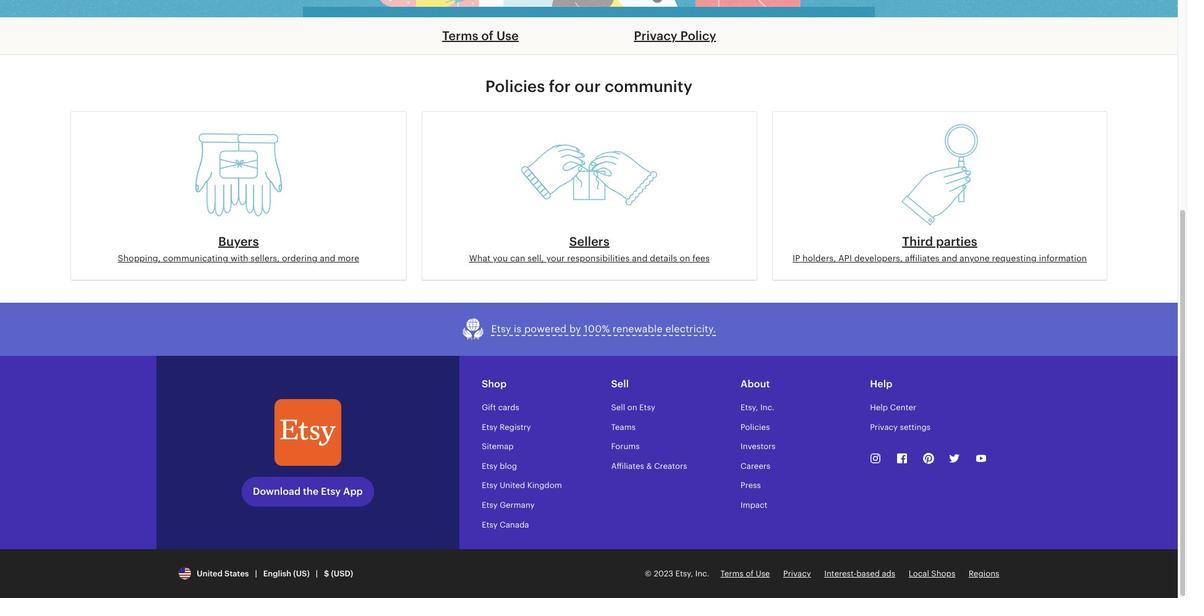 Task type: describe. For each thing, give the bounding box(es) containing it.
the
[[303, 486, 319, 497]]

gift cards
[[482, 403, 519, 412]]

etsy for etsy germany
[[482, 501, 498, 510]]

privacy settings link
[[870, 423, 931, 432]]

(usd)
[[331, 569, 353, 578]]

forums
[[611, 442, 640, 451]]

app
[[343, 486, 363, 497]]

policy
[[680, 29, 716, 43]]

etsy registry
[[482, 423, 531, 432]]

shopping,
[[118, 254, 161, 264]]

blog
[[500, 462, 517, 471]]

terms of use link for privacy policy
[[442, 29, 519, 43]]

press link
[[741, 481, 761, 490]]

third parties ip holders, api developers, affiliates and anyone requesting information
[[793, 235, 1087, 264]]

community
[[605, 77, 692, 96]]

united states   |   english (us)   |   $ (usd)
[[193, 569, 353, 578]]

powered
[[524, 324, 567, 335]]

etsy united kingdom
[[482, 481, 562, 490]]

english
[[263, 569, 291, 578]]

electricity.
[[665, 324, 716, 335]]

on inside sellers what you can sell, your responsibilities and details on fees
[[680, 254, 690, 264]]

1 vertical spatial on
[[627, 403, 637, 412]]

impact
[[741, 501, 768, 510]]

sellers
[[569, 235, 610, 249]]

germany
[[500, 501, 535, 510]]

etsy is powered by 100% renewable electricity. button
[[462, 318, 716, 341]]

etsy, inc.
[[741, 403, 774, 412]]

terms of use link for privacy
[[720, 569, 770, 578]]

(us)
[[293, 569, 310, 578]]

regions button
[[969, 569, 999, 580]]

policies for policies
[[741, 423, 770, 432]]

what
[[469, 254, 490, 264]]

1 | from the left
[[255, 569, 257, 578]]

communicating
[[163, 254, 228, 264]]

etsy canada link
[[482, 520, 529, 530]]

sellers,
[[251, 254, 280, 264]]

etsy united kingdom link
[[482, 481, 562, 490]]

affiliates
[[905, 254, 939, 264]]

third
[[902, 235, 933, 249]]

gift
[[482, 403, 496, 412]]

0 horizontal spatial united
[[197, 569, 223, 578]]

privacy settings
[[870, 423, 931, 432]]

policies for our community
[[485, 77, 692, 96]]

can
[[510, 254, 525, 264]]

developers,
[[854, 254, 903, 264]]

local
[[909, 569, 929, 578]]

0 horizontal spatial etsy,
[[675, 569, 693, 578]]

of for privacy policy
[[481, 29, 493, 43]]

100%
[[584, 324, 610, 335]]

investors
[[741, 442, 776, 451]]

by
[[569, 324, 581, 335]]

buyers
[[218, 235, 259, 249]]

based
[[856, 569, 880, 578]]

press
[[741, 481, 761, 490]]

ip
[[793, 254, 800, 264]]

ads
[[882, 569, 895, 578]]

etsy blog link
[[482, 462, 517, 471]]

forums link
[[611, 442, 640, 451]]

details
[[650, 254, 677, 264]]

terms for privacy
[[720, 569, 744, 578]]

and for parties
[[942, 254, 957, 264]]

center
[[890, 403, 916, 412]]

terms of use for privacy
[[720, 569, 770, 578]]

&
[[646, 462, 652, 471]]

sell for sell
[[611, 378, 629, 390]]

fees
[[692, 254, 710, 264]]

careers
[[741, 462, 770, 471]]

0 vertical spatial united
[[500, 481, 525, 490]]

cards
[[498, 403, 519, 412]]

interest-based ads link
[[824, 569, 895, 578]]

settings
[[900, 423, 931, 432]]

privacy policy link
[[634, 29, 716, 43]]

help for help center
[[870, 403, 888, 412]]

etsy for etsy canada
[[482, 520, 498, 530]]

investors link
[[741, 442, 776, 451]]

regions
[[969, 569, 999, 578]]

registry
[[500, 423, 531, 432]]

canada
[[500, 520, 529, 530]]

sell,
[[528, 254, 544, 264]]

etsy for etsy united kingdom
[[482, 481, 498, 490]]

anyone
[[960, 254, 990, 264]]



Task type: vqa. For each thing, say whether or not it's contained in the screenshot.
by
yes



Task type: locate. For each thing, give the bounding box(es) containing it.
1 vertical spatial of
[[746, 569, 754, 578]]

of for privacy
[[746, 569, 754, 578]]

sellers what you can sell, your responsibilities and details on fees
[[469, 235, 710, 264]]

etsy inside button
[[491, 324, 511, 335]]

more
[[338, 254, 359, 264]]

1 horizontal spatial terms of use
[[720, 569, 770, 578]]

creators
[[654, 462, 687, 471]]

and inside sellers what you can sell, your responsibilities and details on fees
[[632, 254, 648, 264]]

0 vertical spatial terms of use
[[442, 29, 519, 43]]

shops
[[931, 569, 955, 578]]

1 horizontal spatial of
[[746, 569, 754, 578]]

etsy for etsy registry
[[482, 423, 498, 432]]

help center link
[[870, 403, 916, 412]]

teams link
[[611, 423, 636, 432]]

united right us image at the left bottom
[[197, 569, 223, 578]]

1 vertical spatial help
[[870, 403, 888, 412]]

| right states
[[255, 569, 257, 578]]

1 horizontal spatial policies
[[741, 423, 770, 432]]

etsy left the blog
[[482, 462, 498, 471]]

local shops
[[909, 569, 955, 578]]

use for privacy policy
[[496, 29, 519, 43]]

1 vertical spatial terms of use link
[[720, 569, 770, 578]]

and left more
[[320, 254, 335, 264]]

use for privacy
[[756, 569, 770, 578]]

interest-
[[824, 569, 856, 578]]

1 help from the top
[[870, 378, 892, 390]]

0 vertical spatial sell
[[611, 378, 629, 390]]

1 sell from the top
[[611, 378, 629, 390]]

2 sell from the top
[[611, 403, 625, 412]]

0 horizontal spatial inc.
[[695, 569, 709, 578]]

0 vertical spatial of
[[481, 29, 493, 43]]

0 vertical spatial use
[[496, 29, 519, 43]]

1 horizontal spatial and
[[632, 254, 648, 264]]

2 horizontal spatial and
[[942, 254, 957, 264]]

parties
[[936, 235, 977, 249]]

help left center
[[870, 403, 888, 412]]

privacy link
[[783, 569, 811, 578]]

etsy, inc. link
[[741, 403, 774, 412]]

help
[[870, 378, 892, 390], [870, 403, 888, 412]]

privacy
[[634, 29, 677, 43], [870, 423, 898, 432], [783, 569, 811, 578]]

sitemap
[[482, 442, 514, 451]]

sell
[[611, 378, 629, 390], [611, 403, 625, 412]]

©
[[645, 569, 652, 578]]

sitemap link
[[482, 442, 514, 451]]

|
[[255, 569, 257, 578], [316, 569, 318, 578]]

privacy left policy
[[634, 29, 677, 43]]

etsy right the
[[321, 486, 341, 497]]

privacy down help center on the right bottom
[[870, 423, 898, 432]]

inc. right 2023
[[695, 569, 709, 578]]

states
[[225, 569, 249, 578]]

2 help from the top
[[870, 403, 888, 412]]

etsy left is on the bottom of the page
[[491, 324, 511, 335]]

1 vertical spatial united
[[197, 569, 223, 578]]

and down parties
[[942, 254, 957, 264]]

1 horizontal spatial use
[[756, 569, 770, 578]]

on up teams
[[627, 403, 637, 412]]

0 horizontal spatial terms of use
[[442, 29, 519, 43]]

0 vertical spatial on
[[680, 254, 690, 264]]

policies down etsy, inc. link
[[741, 423, 770, 432]]

2 horizontal spatial privacy
[[870, 423, 898, 432]]

inc.
[[760, 403, 774, 412], [695, 569, 709, 578]]

1 vertical spatial privacy
[[870, 423, 898, 432]]

1 and from the left
[[320, 254, 335, 264]]

© 2023 etsy, inc.
[[645, 569, 709, 578]]

local shops link
[[909, 569, 955, 578]]

etsy, right 2023
[[675, 569, 693, 578]]

about
[[741, 378, 770, 390]]

gift cards link
[[482, 403, 519, 412]]

requesting
[[992, 254, 1037, 264]]

responsibilities
[[567, 254, 630, 264]]

etsy canada
[[482, 520, 529, 530]]

united down the blog
[[500, 481, 525, 490]]

1 horizontal spatial on
[[680, 254, 690, 264]]

terms for privacy policy
[[442, 29, 478, 43]]

2 | from the left
[[316, 569, 318, 578]]

your
[[546, 254, 565, 264]]

1 horizontal spatial terms of use link
[[720, 569, 770, 578]]

2 vertical spatial privacy
[[783, 569, 811, 578]]

of
[[481, 29, 493, 43], [746, 569, 754, 578]]

0 horizontal spatial terms of use link
[[442, 29, 519, 43]]

| left $ at the bottom
[[316, 569, 318, 578]]

0 horizontal spatial and
[[320, 254, 335, 264]]

etsy up forums
[[639, 403, 655, 412]]

careers link
[[741, 462, 770, 471]]

download the etsy app link
[[242, 477, 374, 507]]

0 vertical spatial inc.
[[760, 403, 774, 412]]

1 vertical spatial policies
[[741, 423, 770, 432]]

is
[[514, 324, 522, 335]]

policies
[[485, 77, 545, 96], [741, 423, 770, 432]]

etsy down etsy blog
[[482, 481, 498, 490]]

policies for policies for our community
[[485, 77, 545, 96]]

etsy is powered by 100% renewable electricity.
[[491, 324, 716, 335]]

etsy germany link
[[482, 501, 535, 510]]

1 vertical spatial terms
[[720, 569, 744, 578]]

help up help center on the right bottom
[[870, 378, 892, 390]]

teams
[[611, 423, 636, 432]]

0 horizontal spatial of
[[481, 29, 493, 43]]

privacy for policy
[[634, 29, 677, 43]]

0 vertical spatial privacy
[[634, 29, 677, 43]]

1 horizontal spatial inc.
[[760, 403, 774, 412]]

terms of use link
[[442, 29, 519, 43], [720, 569, 770, 578]]

and inside third parties ip holders, api developers, affiliates and anyone requesting information
[[942, 254, 957, 264]]

0 vertical spatial policies
[[485, 77, 545, 96]]

affiliates
[[611, 462, 644, 471]]

1 horizontal spatial |
[[316, 569, 318, 578]]

1 vertical spatial use
[[756, 569, 770, 578]]

kingdom
[[527, 481, 562, 490]]

and inside buyers shopping, communicating with sellers, ordering and more
[[320, 254, 335, 264]]

1 horizontal spatial united
[[500, 481, 525, 490]]

2 and from the left
[[632, 254, 648, 264]]

help for help
[[870, 378, 892, 390]]

and for what
[[632, 254, 648, 264]]

1 horizontal spatial etsy,
[[741, 403, 758, 412]]

etsy for etsy is powered by 100% renewable electricity.
[[491, 324, 511, 335]]

renewable
[[613, 324, 663, 335]]

$
[[324, 569, 329, 578]]

etsy for etsy blog
[[482, 462, 498, 471]]

sell on etsy
[[611, 403, 655, 412]]

2023
[[654, 569, 673, 578]]

0 vertical spatial help
[[870, 378, 892, 390]]

inc. up the policies link
[[760, 403, 774, 412]]

terms of use
[[442, 29, 519, 43], [720, 569, 770, 578]]

1 horizontal spatial privacy
[[783, 569, 811, 578]]

etsy germany
[[482, 501, 535, 510]]

sell up sell on etsy
[[611, 378, 629, 390]]

privacy left interest- at right bottom
[[783, 569, 811, 578]]

1 vertical spatial sell
[[611, 403, 625, 412]]

etsy registry link
[[482, 423, 531, 432]]

on left the fees
[[680, 254, 690, 264]]

etsy up etsy canada
[[482, 501, 498, 510]]

affiliates & creators link
[[611, 462, 687, 471]]

you
[[493, 254, 508, 264]]

0 horizontal spatial |
[[255, 569, 257, 578]]

0 horizontal spatial terms
[[442, 29, 478, 43]]

0 horizontal spatial on
[[627, 403, 637, 412]]

terms of use for privacy policy
[[442, 29, 519, 43]]

download the etsy app
[[253, 486, 363, 497]]

information
[[1039, 254, 1087, 264]]

1 vertical spatial etsy,
[[675, 569, 693, 578]]

help center
[[870, 403, 916, 412]]

etsy down gift
[[482, 423, 498, 432]]

with
[[231, 254, 248, 264]]

holders,
[[802, 254, 836, 264]]

0 horizontal spatial use
[[496, 29, 519, 43]]

download
[[253, 486, 301, 497]]

etsy, up the policies link
[[741, 403, 758, 412]]

interest-based ads
[[824, 569, 895, 578]]

shop
[[482, 378, 507, 390]]

etsy blog
[[482, 462, 517, 471]]

on
[[680, 254, 690, 264], [627, 403, 637, 412]]

us image
[[178, 568, 191, 580]]

and left details
[[632, 254, 648, 264]]

etsy left canada
[[482, 520, 498, 530]]

1 vertical spatial inc.
[[695, 569, 709, 578]]

0 vertical spatial etsy,
[[741, 403, 758, 412]]

policies left for
[[485, 77, 545, 96]]

1 vertical spatial terms of use
[[720, 569, 770, 578]]

sell up teams
[[611, 403, 625, 412]]

sell for sell on etsy
[[611, 403, 625, 412]]

for
[[549, 77, 571, 96]]

ordering
[[282, 254, 318, 264]]

etsy
[[491, 324, 511, 335], [639, 403, 655, 412], [482, 423, 498, 432], [482, 462, 498, 471], [482, 481, 498, 490], [321, 486, 341, 497], [482, 501, 498, 510], [482, 520, 498, 530]]

our
[[575, 77, 601, 96]]

0 horizontal spatial policies
[[485, 77, 545, 96]]

0 vertical spatial terms
[[442, 29, 478, 43]]

api
[[838, 254, 852, 264]]

impact link
[[741, 501, 768, 510]]

privacy for settings
[[870, 423, 898, 432]]

terms
[[442, 29, 478, 43], [720, 569, 744, 578]]

3 and from the left
[[942, 254, 957, 264]]

0 horizontal spatial privacy
[[634, 29, 677, 43]]

0 vertical spatial terms of use link
[[442, 29, 519, 43]]

buyers shopping, communicating with sellers, ordering and more
[[118, 235, 359, 264]]

1 horizontal spatial terms
[[720, 569, 744, 578]]



